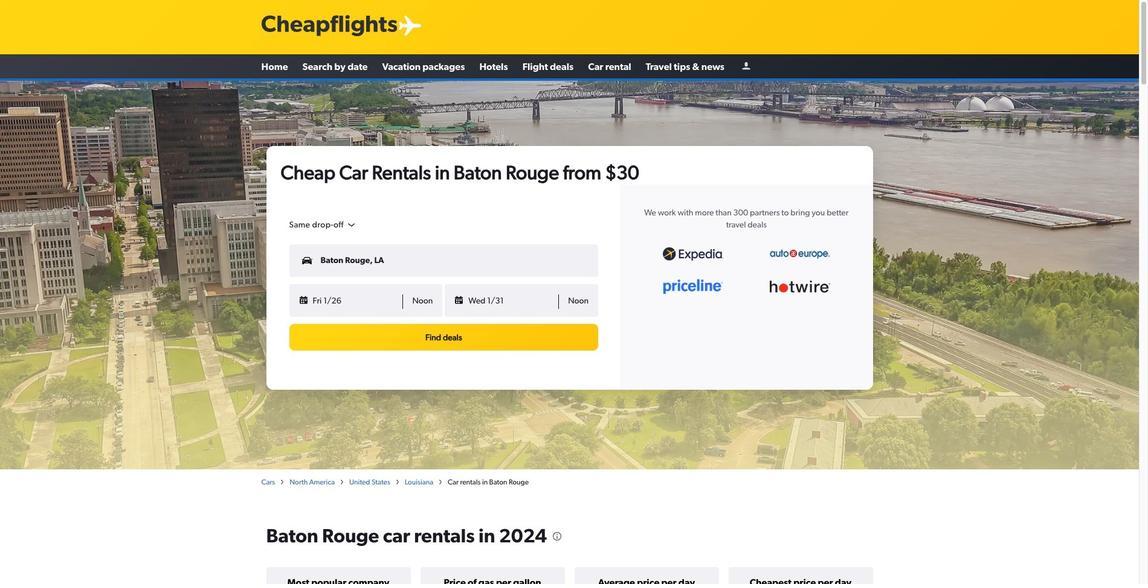 Task type: vqa. For each thing, say whether or not it's contained in the screenshot.
cheapflightsfares image
no



Task type: locate. For each thing, give the bounding box(es) containing it.
None text field
[[289, 245, 598, 277], [289, 285, 598, 317], [289, 245, 598, 277], [289, 285, 598, 317]]

priceline image
[[663, 279, 723, 295]]

baton rouge image
[[0, 81, 1139, 470]]

autoeurope image
[[770, 249, 830, 259]]

expedia image
[[663, 248, 723, 261]]



Task type: describe. For each thing, give the bounding box(es) containing it.
Car drop-off location Same drop-off field
[[289, 220, 357, 231]]

hotwire image
[[770, 281, 830, 293]]



